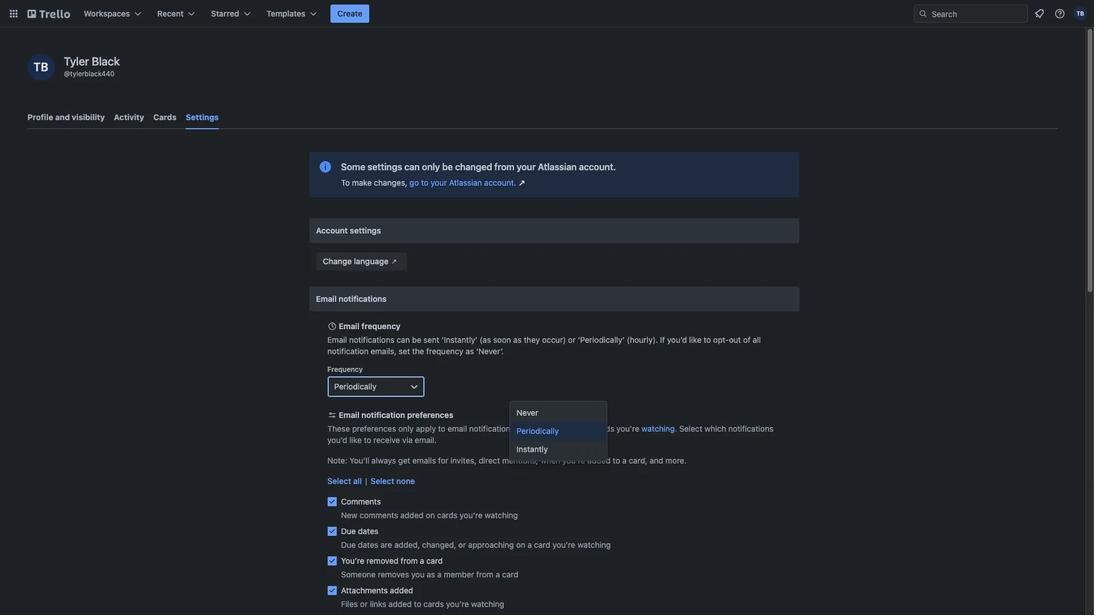 Task type: vqa. For each thing, say whether or not it's contained in the screenshot.
Create Instagram
no



Task type: locate. For each thing, give the bounding box(es) containing it.
more.
[[666, 456, 687, 466]]

back to home image
[[27, 5, 70, 23]]

2 vertical spatial card
[[502, 570, 519, 580]]

added
[[587, 456, 611, 466], [400, 511, 424, 520], [390, 586, 413, 596], [389, 600, 412, 609]]

1 vertical spatial preferences
[[352, 424, 396, 434]]

2 due from the top
[[341, 540, 356, 550]]

cards right the lists,
[[594, 424, 614, 434]]

all
[[753, 335, 761, 345], [353, 476, 362, 486]]

all left |
[[353, 476, 362, 486]]

1 horizontal spatial frequency
[[426, 347, 463, 356]]

due up you're in the left bottom of the page
[[341, 540, 356, 550]]

like left opt- in the right bottom of the page
[[689, 335, 702, 345]]

be up the at the bottom
[[412, 335, 421, 345]]

notifications inside email notifications can be sent 'instantly' (as soon as they occur) or 'periodically' (hourly). if you'd like to opt-out of all notification emails, set the frequency as 'never'.
[[349, 335, 395, 345]]

0 vertical spatial preferences
[[407, 410, 453, 420]]

can up go
[[404, 162, 420, 172]]

to left card,
[[613, 456, 620, 466]]

from right changed
[[494, 162, 515, 172]]

1 horizontal spatial select
[[371, 476, 394, 486]]

0 horizontal spatial preferences
[[352, 424, 396, 434]]

someone removes you as a member from a card
[[341, 570, 519, 580]]

attachments added
[[341, 586, 413, 596]]

select inside . select which notifications you'd like to receive via email.
[[679, 424, 703, 434]]

like
[[689, 335, 702, 345], [349, 435, 362, 445]]

invites,
[[451, 456, 477, 466]]

1 vertical spatial all
[[353, 476, 362, 486]]

1 vertical spatial due
[[341, 540, 356, 550]]

email inside email notifications can be sent 'instantly' (as soon as they occur) or 'periodically' (hourly). if you'd like to opt-out of all notification emails, set the frequency as 'never'.
[[327, 335, 347, 345]]

preferences up apply
[[407, 410, 453, 420]]

as
[[513, 335, 522, 345], [466, 347, 474, 356], [427, 570, 435, 580]]

1 horizontal spatial periodically
[[517, 426, 559, 436]]

to
[[421, 178, 429, 188], [704, 335, 711, 345], [438, 424, 446, 434], [364, 435, 371, 445], [613, 456, 620, 466], [414, 600, 421, 609]]

frequency up emails,
[[362, 321, 401, 331]]

added up "added,"
[[400, 511, 424, 520]]

change language
[[323, 256, 389, 266]]

to left opt- in the right bottom of the page
[[704, 335, 711, 345]]

notifications
[[339, 294, 387, 304], [349, 335, 395, 345], [469, 424, 515, 434], [728, 424, 774, 434]]

preferences
[[407, 410, 453, 420], [352, 424, 396, 434]]

1 horizontal spatial your
[[517, 162, 536, 172]]

0 horizontal spatial select
[[327, 476, 351, 486]]

instantly
[[517, 445, 548, 454]]

settings
[[368, 162, 402, 172], [350, 226, 381, 235]]

settings for some
[[368, 162, 402, 172]]

1 vertical spatial atlassian
[[449, 178, 482, 188]]

notification
[[327, 347, 369, 356], [362, 410, 405, 420]]

0 vertical spatial due
[[341, 527, 356, 536]]

and
[[55, 112, 70, 122], [578, 424, 592, 434], [650, 456, 663, 466]]

card down approaching
[[502, 570, 519, 580]]

or inside email notifications can be sent 'instantly' (as soon as they occur) or 'periodically' (hourly). if you'd like to opt-out of all notification emails, set the frequency as 'never'.
[[568, 335, 576, 345]]

select all button
[[327, 476, 362, 487]]

notifications right which
[[728, 424, 774, 434]]

0 vertical spatial all
[[753, 335, 761, 345]]

email for email notifications can be sent 'instantly' (as soon as they occur) or 'periodically' (hourly). if you'd like to opt-out of all notification emails, set the frequency as 'never'.
[[327, 335, 347, 345]]

dates down 'due dates'
[[358, 540, 378, 550]]

2 vertical spatial from
[[476, 570, 494, 580]]

occur)
[[542, 335, 566, 345]]

0 vertical spatial can
[[404, 162, 420, 172]]

or right occur)
[[568, 335, 576, 345]]

0 horizontal spatial atlassian
[[449, 178, 482, 188]]

activity
[[114, 112, 144, 122]]

changed,
[[422, 540, 456, 550]]

notifications down email frequency
[[349, 335, 395, 345]]

create button
[[331, 5, 369, 23]]

0 horizontal spatial account.
[[484, 178, 516, 188]]

on right approaching
[[516, 540, 525, 550]]

Search field
[[928, 5, 1028, 22]]

0 horizontal spatial card
[[426, 556, 443, 566]]

0 horizontal spatial all
[[353, 476, 362, 486]]

you're
[[617, 424, 640, 434], [562, 456, 585, 466], [460, 511, 483, 520], [553, 540, 575, 550], [446, 600, 469, 609]]

0 vertical spatial only
[[422, 162, 440, 172]]

a
[[622, 456, 627, 466], [528, 540, 532, 550], [420, 556, 424, 566], [437, 570, 442, 580], [496, 570, 500, 580]]

dates for due dates are added, changed, or approaching on a card you're watching
[[358, 540, 378, 550]]

0 horizontal spatial or
[[360, 600, 368, 609]]

you'd down these
[[327, 435, 347, 445]]

from down "added,"
[[401, 556, 418, 566]]

0 vertical spatial or
[[568, 335, 576, 345]]

0 horizontal spatial on
[[426, 511, 435, 520]]

0 vertical spatial on
[[426, 511, 435, 520]]

due down new at the bottom of page
[[341, 527, 356, 536]]

2 vertical spatial or
[[360, 600, 368, 609]]

1 vertical spatial and
[[578, 424, 592, 434]]

0 horizontal spatial periodically
[[334, 382, 377, 392]]

frequency down sent
[[426, 347, 463, 356]]

1 vertical spatial frequency
[[426, 347, 463, 356]]

and right card,
[[650, 456, 663, 466]]

for down never
[[517, 424, 527, 434]]

0 horizontal spatial for
[[438, 456, 448, 466]]

1 due from the top
[[341, 527, 356, 536]]

create
[[337, 9, 363, 18]]

can for notifications
[[397, 335, 410, 345]]

2 horizontal spatial from
[[494, 162, 515, 172]]

added right links
[[389, 600, 412, 609]]

frequency
[[362, 321, 401, 331], [426, 347, 463, 356]]

2 horizontal spatial or
[[568, 335, 576, 345]]

only up the via on the left bottom
[[398, 424, 414, 434]]

0 horizontal spatial be
[[412, 335, 421, 345]]

0 horizontal spatial only
[[398, 424, 414, 434]]

email up these
[[339, 410, 360, 420]]

workspaces
[[84, 9, 130, 18]]

changed
[[455, 162, 492, 172]]

be up go to your atlassian account.
[[442, 162, 453, 172]]

settings up the changes,
[[368, 162, 402, 172]]

1 vertical spatial for
[[438, 456, 448, 466]]

|
[[365, 476, 367, 486]]

direct
[[479, 456, 500, 466]]

notification up "receive"
[[362, 410, 405, 420]]

can inside email notifications can be sent 'instantly' (as soon as they occur) or 'periodically' (hourly). if you'd like to opt-out of all notification emails, set the frequency as 'never'.
[[397, 335, 410, 345]]

language
[[354, 256, 389, 266]]

1 horizontal spatial atlassian
[[538, 162, 577, 172]]

due
[[341, 527, 356, 536], [341, 540, 356, 550]]

to left email
[[438, 424, 446, 434]]

lists,
[[559, 424, 576, 434]]

notifications up direct at the left
[[469, 424, 515, 434]]

profile and visibility link
[[27, 107, 105, 128]]

1 horizontal spatial you'd
[[667, 335, 687, 345]]

select down note:
[[327, 476, 351, 486]]

as left they at the left
[[513, 335, 522, 345]]

go
[[410, 178, 419, 188]]

tyler black (tylerblack440) image
[[1074, 7, 1087, 21]]

to left "receive"
[[364, 435, 371, 445]]

card up someone removes you as a member from a card
[[426, 556, 443, 566]]

workspaces button
[[77, 5, 148, 23]]

links
[[370, 600, 386, 609]]

1 horizontal spatial all
[[753, 335, 761, 345]]

0 vertical spatial your
[[517, 162, 536, 172]]

never
[[517, 408, 538, 418]]

0 vertical spatial like
[[689, 335, 702, 345]]

1 vertical spatial you'd
[[327, 435, 347, 445]]

get
[[398, 456, 410, 466]]

0 vertical spatial you'd
[[667, 335, 687, 345]]

your right changed
[[517, 162, 536, 172]]

to
[[341, 178, 350, 188]]

0 horizontal spatial your
[[431, 178, 447, 188]]

1 vertical spatial settings
[[350, 226, 381, 235]]

settings up language
[[350, 226, 381, 235]]

1 vertical spatial dates
[[358, 540, 378, 550]]

0 vertical spatial settings
[[368, 162, 402, 172]]

only up go to your atlassian account.
[[422, 162, 440, 172]]

dates
[[358, 527, 378, 536], [358, 540, 378, 550]]

account
[[316, 226, 348, 235]]

sm image
[[389, 256, 400, 267]]

2 vertical spatial and
[[650, 456, 663, 466]]

1 horizontal spatial be
[[442, 162, 453, 172]]

1 vertical spatial from
[[401, 556, 418, 566]]

notification up frequency
[[327, 347, 369, 356]]

0 notifications image
[[1033, 7, 1046, 21]]

which
[[705, 424, 726, 434]]

or
[[568, 335, 576, 345], [458, 540, 466, 550], [360, 600, 368, 609]]

like down these
[[349, 435, 362, 445]]

0 vertical spatial from
[[494, 162, 515, 172]]

2 dates from the top
[[358, 540, 378, 550]]

select right |
[[371, 476, 394, 486]]

as right you
[[427, 570, 435, 580]]

1 vertical spatial can
[[397, 335, 410, 345]]

and right the lists,
[[578, 424, 592, 434]]

card
[[534, 540, 550, 550], [426, 556, 443, 566], [502, 570, 519, 580]]

1 vertical spatial on
[[516, 540, 525, 550]]

your right go
[[431, 178, 447, 188]]

as down 'instantly'
[[466, 347, 474, 356]]

0 horizontal spatial like
[[349, 435, 362, 445]]

from for member
[[476, 570, 494, 580]]

.
[[675, 424, 677, 434]]

atlassian inside the go to your atlassian account. link
[[449, 178, 482, 188]]

1 dates from the top
[[358, 527, 378, 536]]

dates for due dates
[[358, 527, 378, 536]]

1 vertical spatial or
[[458, 540, 466, 550]]

1 horizontal spatial like
[[689, 335, 702, 345]]

someone
[[341, 570, 376, 580]]

0 vertical spatial be
[[442, 162, 453, 172]]

from right member
[[476, 570, 494, 580]]

periodically down frequency
[[334, 382, 377, 392]]

you
[[411, 570, 425, 580]]

1 vertical spatial as
[[466, 347, 474, 356]]

email down the change
[[316, 294, 337, 304]]

your
[[517, 162, 536, 172], [431, 178, 447, 188]]

on
[[426, 511, 435, 520], [516, 540, 525, 550]]

1 horizontal spatial for
[[517, 424, 527, 434]]

email.
[[415, 435, 437, 445]]

or down attachments
[[360, 600, 368, 609]]

0 vertical spatial dates
[[358, 527, 378, 536]]

on up changed, at the bottom of page
[[426, 511, 435, 520]]

0 vertical spatial notification
[[327, 347, 369, 356]]

and right "profile"
[[55, 112, 70, 122]]

email notification preferences
[[339, 410, 453, 420]]

select right .
[[679, 424, 703, 434]]

1 horizontal spatial on
[[516, 540, 525, 550]]

card right approaching
[[534, 540, 550, 550]]

1 horizontal spatial or
[[458, 540, 466, 550]]

all right of
[[753, 335, 761, 345]]

due dates
[[341, 527, 378, 536]]

email
[[448, 424, 467, 434]]

0 horizontal spatial frequency
[[362, 321, 401, 331]]

activity link
[[114, 107, 144, 128]]

be
[[442, 162, 453, 172], [412, 335, 421, 345]]

1 vertical spatial like
[[349, 435, 362, 445]]

0 horizontal spatial from
[[401, 556, 418, 566]]

1 vertical spatial periodically
[[517, 426, 559, 436]]

a up you
[[420, 556, 424, 566]]

2 horizontal spatial select
[[679, 424, 703, 434]]

2 horizontal spatial as
[[513, 335, 522, 345]]

2 horizontal spatial card
[[534, 540, 550, 550]]

for right emails
[[438, 456, 448, 466]]

email down email notifications
[[339, 321, 360, 331]]

email for email frequency
[[339, 321, 360, 331]]

. select which notifications you'd like to receive via email.
[[327, 424, 774, 445]]

notifications up email frequency
[[339, 294, 387, 304]]

0 vertical spatial and
[[55, 112, 70, 122]]

always
[[372, 456, 396, 466]]

these preferences only apply to email notifications for boards, lists, and cards you're watching
[[327, 424, 675, 434]]

preferences up "receive"
[[352, 424, 396, 434]]

you'd right if
[[667, 335, 687, 345]]

to down you
[[414, 600, 421, 609]]

1 horizontal spatial from
[[476, 570, 494, 580]]

1 horizontal spatial account.
[[579, 162, 616, 172]]

1 vertical spatial be
[[412, 335, 421, 345]]

0 vertical spatial as
[[513, 335, 522, 345]]

boards,
[[529, 424, 557, 434]]

if
[[660, 335, 665, 345]]

to right go
[[421, 178, 429, 188]]

periodically up instantly
[[517, 426, 559, 436]]

0 horizontal spatial you'd
[[327, 435, 347, 445]]

you'd inside . select which notifications you'd like to receive via email.
[[327, 435, 347, 445]]

2 vertical spatial cards
[[424, 600, 444, 609]]

can up set
[[397, 335, 410, 345]]

files
[[341, 600, 358, 609]]

1 vertical spatial account.
[[484, 178, 516, 188]]

cards down someone removes you as a member from a card
[[424, 600, 444, 609]]

or right changed, at the bottom of page
[[458, 540, 466, 550]]

dates down comments
[[358, 527, 378, 536]]

tyler black @ tylerblack440
[[64, 55, 120, 78]]

open information menu image
[[1054, 8, 1066, 19]]

cards up changed, at the bottom of page
[[437, 511, 458, 520]]

starred button
[[204, 5, 257, 23]]

email up frequency
[[327, 335, 347, 345]]

0 vertical spatial periodically
[[334, 382, 377, 392]]

select
[[679, 424, 703, 434], [327, 476, 351, 486], [371, 476, 394, 486]]

2 vertical spatial as
[[427, 570, 435, 580]]

settings
[[186, 112, 219, 122]]

0 vertical spatial atlassian
[[538, 162, 577, 172]]



Task type: describe. For each thing, give the bounding box(es) containing it.
recent button
[[150, 5, 202, 23]]

tyler
[[64, 55, 89, 68]]

profile
[[27, 112, 53, 122]]

these
[[327, 424, 350, 434]]

you'll
[[350, 456, 369, 466]]

cards
[[153, 112, 177, 122]]

1 horizontal spatial card
[[502, 570, 519, 580]]

to inside . select which notifications you'd like to receive via email.
[[364, 435, 371, 445]]

0 vertical spatial for
[[517, 424, 527, 434]]

0 vertical spatial account.
[[579, 162, 616, 172]]

1 vertical spatial your
[[431, 178, 447, 188]]

removed
[[367, 556, 399, 566]]

files or links added to cards you're watching
[[341, 600, 504, 609]]

1 vertical spatial notification
[[362, 410, 405, 420]]

go to your atlassian account. link
[[410, 177, 528, 189]]

a right approaching
[[528, 540, 532, 550]]

primary element
[[0, 0, 1094, 27]]

'never'.
[[476, 347, 504, 356]]

profile and visibility
[[27, 112, 105, 122]]

change language link
[[316, 252, 407, 271]]

1 vertical spatial cards
[[437, 511, 458, 520]]

member
[[444, 570, 474, 580]]

removes
[[378, 570, 409, 580]]

new
[[341, 511, 358, 520]]

recent
[[157, 9, 184, 18]]

attachments
[[341, 586, 388, 596]]

from for changed
[[494, 162, 515, 172]]

notifications inside . select which notifications you'd like to receive via email.
[[728, 424, 774, 434]]

a down approaching
[[496, 570, 500, 580]]

0 vertical spatial cards
[[594, 424, 614, 434]]

templates
[[267, 9, 305, 18]]

a left card,
[[622, 456, 627, 466]]

due for due dates
[[341, 527, 356, 536]]

notification inside email notifications can be sent 'instantly' (as soon as they occur) or 'periodically' (hourly). if you'd like to opt-out of all notification emails, set the frequency as 'never'.
[[327, 347, 369, 356]]

some settings can only be changed from your atlassian account.
[[341, 162, 616, 172]]

settings for account
[[350, 226, 381, 235]]

to inside email notifications can be sent 'instantly' (as soon as they occur) or 'periodically' (hourly). if you'd like to opt-out of all notification emails, set the frequency as 'never'.
[[704, 335, 711, 345]]

templates button
[[260, 5, 324, 23]]

of
[[743, 335, 751, 345]]

like inside email notifications can be sent 'instantly' (as soon as they occur) or 'periodically' (hourly). if you'd like to opt-out of all notification emails, set the frequency as 'never'.
[[689, 335, 702, 345]]

changes,
[[374, 178, 407, 188]]

'instantly'
[[442, 335, 478, 345]]

frequency inside email notifications can be sent 'instantly' (as soon as they occur) or 'periodically' (hourly). if you'd like to opt-out of all notification emails, set the frequency as 'never'.
[[426, 347, 463, 356]]

black
[[92, 55, 120, 68]]

change
[[323, 256, 352, 266]]

when
[[541, 456, 560, 466]]

0 horizontal spatial and
[[55, 112, 70, 122]]

mentions,
[[502, 456, 538, 466]]

0 vertical spatial card
[[534, 540, 550, 550]]

1 horizontal spatial only
[[422, 162, 440, 172]]

starred
[[211, 9, 239, 18]]

like inside . select which notifications you'd like to receive via email.
[[349, 435, 362, 445]]

card,
[[629, 456, 648, 466]]

can for settings
[[404, 162, 420, 172]]

are
[[381, 540, 392, 550]]

opt-
[[713, 335, 729, 345]]

0 horizontal spatial as
[[427, 570, 435, 580]]

apply
[[416, 424, 436, 434]]

out
[[729, 335, 741, 345]]

(as
[[480, 335, 491, 345]]

@
[[64, 70, 70, 78]]

receive
[[373, 435, 400, 445]]

account settings
[[316, 226, 381, 235]]

email for email notifications
[[316, 294, 337, 304]]

you'd inside email notifications can be sent 'instantly' (as soon as they occur) or 'periodically' (hourly). if you'd like to opt-out of all notification emails, set the frequency as 'never'.
[[667, 335, 687, 345]]

new comments added on cards you're watching
[[341, 511, 518, 520]]

0 vertical spatial frequency
[[362, 321, 401, 331]]

select none button
[[371, 476, 415, 487]]

select all | select none
[[327, 476, 415, 486]]

1 vertical spatial only
[[398, 424, 414, 434]]

1 horizontal spatial as
[[466, 347, 474, 356]]

all inside email notifications can be sent 'instantly' (as soon as they occur) or 'periodically' (hourly). if you'd like to opt-out of all notification emails, set the frequency as 'never'.
[[753, 335, 761, 345]]

be inside email notifications can be sent 'instantly' (as soon as they occur) or 'periodically' (hourly). if you'd like to opt-out of all notification emails, set the frequency as 'never'.
[[412, 335, 421, 345]]

email for email notification preferences
[[339, 410, 360, 420]]

none
[[396, 476, 415, 486]]

added left card,
[[587, 456, 611, 466]]

to make changes,
[[341, 178, 410, 188]]

soon
[[493, 335, 511, 345]]

set
[[399, 347, 410, 356]]

emails
[[413, 456, 436, 466]]

you're
[[341, 556, 364, 566]]

email frequency
[[339, 321, 401, 331]]

email notifications
[[316, 294, 387, 304]]

visibility
[[72, 112, 105, 122]]

added down removes
[[390, 586, 413, 596]]

approaching
[[468, 540, 514, 550]]

'periodically'
[[578, 335, 625, 345]]

a left member
[[437, 570, 442, 580]]

due for due dates are added, changed, or approaching on a card you're watching
[[341, 540, 356, 550]]

due dates are added, changed, or approaching on a card you're watching
[[341, 540, 611, 550]]

some
[[341, 162, 365, 172]]

1 vertical spatial card
[[426, 556, 443, 566]]

added,
[[394, 540, 420, 550]]

1 horizontal spatial preferences
[[407, 410, 453, 420]]

via
[[402, 435, 413, 445]]

the
[[412, 347, 424, 356]]

go to your atlassian account.
[[410, 178, 516, 188]]

frequency
[[327, 365, 363, 374]]

note:
[[327, 456, 347, 466]]

email notifications can be sent 'instantly' (as soon as they occur) or 'periodically' (hourly). if you'd like to opt-out of all notification emails, set the frequency as 'never'.
[[327, 335, 761, 356]]

sent
[[424, 335, 439, 345]]

tyler black (tylerblack440) image
[[27, 54, 55, 81]]

comments
[[360, 511, 398, 520]]

1 horizontal spatial and
[[578, 424, 592, 434]]

search image
[[919, 9, 928, 18]]

2 horizontal spatial and
[[650, 456, 663, 466]]

you're removed from a card
[[341, 556, 443, 566]]

make
[[352, 178, 372, 188]]

they
[[524, 335, 540, 345]]

cards link
[[153, 107, 177, 128]]



